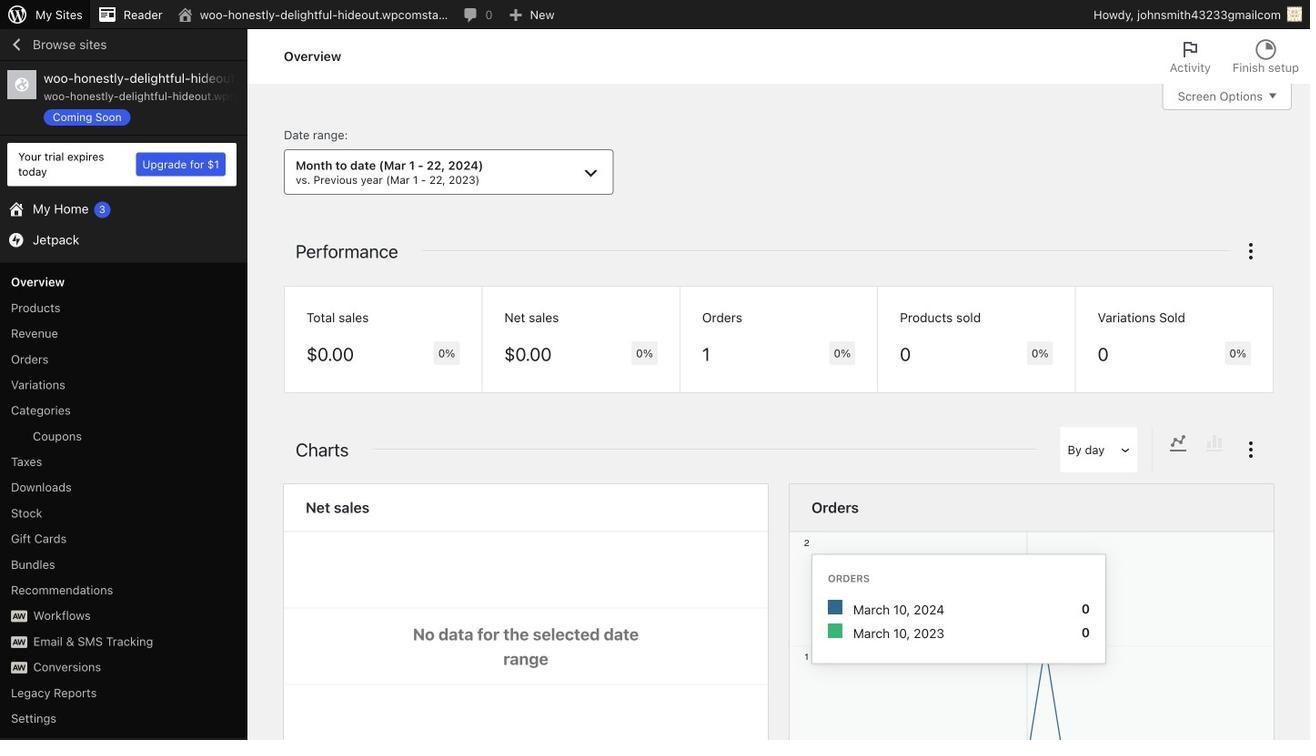 Task type: describe. For each thing, give the bounding box(es) containing it.
1 automatewoo element from the top
[[11, 611, 27, 622]]

3 automatewoo element from the top
[[11, 662, 27, 674]]

line chart image
[[1168, 433, 1190, 454]]

toolbar navigation
[[0, 0, 1311, 33]]

choose which charts to display image
[[1241, 439, 1263, 461]]

bar chart image
[[1204, 433, 1226, 454]]



Task type: vqa. For each thing, say whether or not it's contained in the screenshot.
AutomateWoo element
yes



Task type: locate. For each thing, give the bounding box(es) containing it.
performance indicators menu
[[284, 286, 1275, 393]]

automatewoo element
[[11, 611, 27, 622], [11, 636, 27, 648], [11, 662, 27, 674]]

menu bar
[[1153, 427, 1241, 473]]

2 vertical spatial automatewoo element
[[11, 662, 27, 674]]

choose which analytics to display and the section name image
[[1241, 241, 1263, 262]]

2 automatewoo element from the top
[[11, 636, 27, 648]]

0 vertical spatial automatewoo element
[[11, 611, 27, 622]]

main menu navigation
[[0, 29, 248, 740]]

tab list
[[1160, 29, 1311, 84]]

1 vertical spatial automatewoo element
[[11, 636, 27, 648]]



